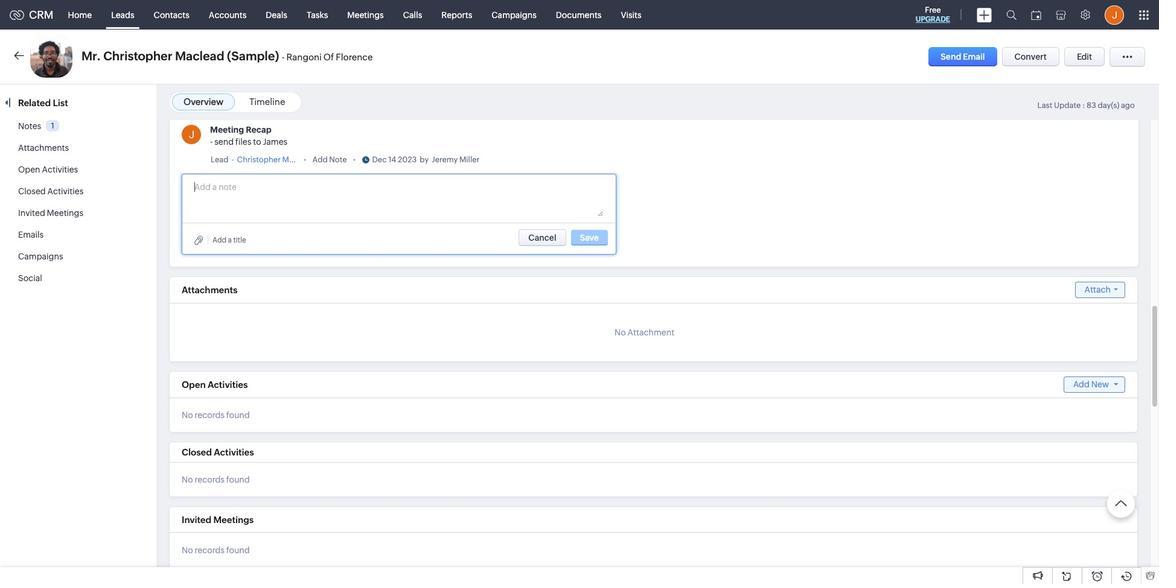 Task type: describe. For each thing, give the bounding box(es) containing it.
miller
[[460, 155, 480, 164]]

social
[[18, 274, 42, 283]]

send email button
[[929, 47, 997, 66]]

deals link
[[256, 0, 297, 29]]

emails link
[[18, 230, 44, 240]]

note
[[329, 155, 347, 164]]

send
[[215, 137, 234, 147]]

meeting
[[210, 125, 244, 135]]

overview link
[[184, 97, 224, 107]]

create menu image
[[977, 8, 992, 22]]

dec
[[372, 155, 387, 164]]

0 vertical spatial closed activities
[[18, 187, 84, 196]]

reports link
[[432, 0, 482, 29]]

add new
[[1074, 380, 1110, 390]]

contacts
[[154, 10, 190, 20]]

lead
[[211, 155, 229, 164]]

1 horizontal spatial add
[[313, 155, 328, 164]]

free
[[925, 5, 941, 14]]

send email
[[941, 52, 985, 62]]

0 vertical spatial meetings
[[347, 10, 384, 20]]

email
[[963, 52, 985, 62]]

1 • from the left
[[304, 155, 307, 164]]

0 vertical spatial maclead
[[175, 49, 224, 63]]

:
[[1083, 101, 1086, 110]]

add a title
[[213, 236, 246, 244]]

timeline link
[[249, 97, 285, 107]]

accounts link
[[199, 0, 256, 29]]

leads link
[[102, 0, 144, 29]]

free upgrade
[[916, 5, 951, 24]]

1 no records found from the top
[[182, 411, 250, 420]]

deals
[[266, 10, 287, 20]]

social link
[[18, 274, 42, 283]]

home link
[[58, 0, 102, 29]]

new
[[1092, 380, 1110, 390]]

leads
[[111, 10, 134, 20]]

documents link
[[546, 0, 611, 29]]

0 horizontal spatial invited meetings
[[18, 208, 83, 218]]

of
[[324, 52, 334, 62]]

add note link
[[313, 154, 347, 166]]

1 horizontal spatial meetings
[[214, 515, 254, 525]]

• add note •
[[304, 155, 356, 164]]

jeremy
[[432, 155, 458, 164]]

1 vertical spatial open activities
[[182, 380, 248, 390]]

tasks
[[307, 10, 328, 20]]

crm
[[29, 8, 54, 21]]

home
[[68, 10, 92, 20]]

title
[[233, 236, 246, 244]]

add for add new
[[1074, 380, 1090, 390]]

send
[[941, 52, 962, 62]]

rangoni
[[287, 52, 322, 62]]

0 vertical spatial open activities
[[18, 165, 78, 175]]

ago
[[1121, 101, 1135, 110]]

notes
[[18, 121, 41, 131]]

crm link
[[10, 8, 54, 21]]

by
[[420, 155, 429, 164]]

dec 14 2023
[[372, 155, 417, 164]]

to
[[253, 137, 261, 147]]

1 horizontal spatial invited
[[182, 515, 212, 525]]

2 • from the left
[[353, 155, 356, 164]]

related list
[[18, 98, 70, 108]]

meeting recap - send files to james
[[210, 125, 288, 147]]

search element
[[1000, 0, 1024, 30]]

1 horizontal spatial closed
[[182, 448, 212, 458]]

1 horizontal spatial closed activities
[[182, 448, 254, 458]]

add for add a title
[[213, 236, 227, 244]]

- inside mr. christopher maclead (sample) - rangoni of florence
[[282, 52, 285, 62]]

visits
[[621, 10, 642, 20]]

found for closed activities
[[226, 475, 250, 485]]

1 vertical spatial open
[[182, 380, 206, 390]]

14
[[388, 155, 396, 164]]

edit
[[1077, 52, 1093, 62]]

by jeremy miller
[[420, 155, 480, 164]]

upgrade
[[916, 15, 951, 24]]

no attachment
[[615, 328, 675, 338]]

83
[[1087, 101, 1097, 110]]

lead - christopher maclead (sample)
[[211, 155, 348, 164]]

attachments link
[[18, 143, 69, 153]]



Task type: locate. For each thing, give the bounding box(es) containing it.
0 vertical spatial records
[[195, 411, 225, 420]]

last
[[1038, 101, 1053, 110]]

3 found from the top
[[226, 546, 250, 556]]

calendar image
[[1032, 10, 1042, 20]]

1 vertical spatial (sample)
[[315, 155, 348, 164]]

campaigns down emails
[[18, 252, 63, 262]]

- left "send"
[[210, 137, 213, 147]]

calls
[[403, 10, 422, 20]]

1 horizontal spatial christopher
[[237, 155, 281, 164]]

3 no records found from the top
[[182, 546, 250, 556]]

1 vertical spatial found
[[226, 475, 250, 485]]

search image
[[1007, 10, 1017, 20]]

records
[[195, 411, 225, 420], [195, 475, 225, 485], [195, 546, 225, 556]]

campaigns right reports at the top of page
[[492, 10, 537, 20]]

records for invited
[[195, 546, 225, 556]]

no records found for meetings
[[182, 546, 250, 556]]

0 vertical spatial found
[[226, 411, 250, 420]]

2 vertical spatial -
[[232, 155, 234, 164]]

florence
[[336, 52, 373, 62]]

files
[[235, 137, 251, 147]]

0 vertical spatial invited
[[18, 208, 45, 218]]

maclead
[[175, 49, 224, 63], [282, 155, 314, 164]]

1 vertical spatial invited
[[182, 515, 212, 525]]

2 vertical spatial records
[[195, 546, 225, 556]]

1 horizontal spatial open
[[182, 380, 206, 390]]

0 horizontal spatial maclead
[[175, 49, 224, 63]]

records for closed
[[195, 475, 225, 485]]

(sample)
[[227, 49, 279, 63], [315, 155, 348, 164]]

- inside meeting recap - send files to james
[[210, 137, 213, 147]]

0 horizontal spatial add
[[213, 236, 227, 244]]

(sample) down deals
[[227, 49, 279, 63]]

last update : 83 day(s) ago
[[1038, 101, 1135, 110]]

attachments down 'add a title'
[[182, 285, 238, 295]]

attach
[[1085, 285, 1111, 295]]

3 records from the top
[[195, 546, 225, 556]]

1 vertical spatial meetings
[[47, 208, 83, 218]]

attachments
[[18, 143, 69, 153], [182, 285, 238, 295]]

2 horizontal spatial add
[[1074, 380, 1090, 390]]

• right 'note'
[[353, 155, 356, 164]]

-
[[282, 52, 285, 62], [210, 137, 213, 147], [232, 155, 234, 164]]

invited
[[18, 208, 45, 218], [182, 515, 212, 525]]

overview
[[184, 97, 224, 107]]

0 horizontal spatial campaigns
[[18, 252, 63, 262]]

2 vertical spatial found
[[226, 546, 250, 556]]

open activities link
[[18, 165, 78, 175]]

profile element
[[1098, 0, 1132, 29]]

notes link
[[18, 121, 41, 131]]

day(s)
[[1098, 101, 1120, 110]]

1 horizontal spatial attachments
[[182, 285, 238, 295]]

1 vertical spatial add
[[213, 236, 227, 244]]

0 horizontal spatial •
[[304, 155, 307, 164]]

1
[[51, 121, 54, 130]]

campaigns
[[492, 10, 537, 20], [18, 252, 63, 262]]

1 vertical spatial records
[[195, 475, 225, 485]]

2 vertical spatial add
[[1074, 380, 1090, 390]]

0 horizontal spatial closed activities
[[18, 187, 84, 196]]

1 records from the top
[[195, 411, 225, 420]]

campaigns link
[[482, 0, 546, 29], [18, 252, 63, 262]]

0 vertical spatial closed
[[18, 187, 46, 196]]

mr. christopher maclead (sample) - rangoni of florence
[[82, 49, 373, 63]]

1 vertical spatial campaigns link
[[18, 252, 63, 262]]

• left add note link
[[304, 155, 307, 164]]

recap
[[246, 125, 272, 135]]

1 horizontal spatial (sample)
[[315, 155, 348, 164]]

0 vertical spatial add
[[313, 155, 328, 164]]

1 horizontal spatial -
[[232, 155, 234, 164]]

1 horizontal spatial campaigns link
[[482, 0, 546, 29]]

no
[[615, 328, 626, 338], [182, 411, 193, 420], [182, 475, 193, 485], [182, 546, 193, 556]]

add
[[313, 155, 328, 164], [213, 236, 227, 244], [1074, 380, 1090, 390]]

0 vertical spatial open
[[18, 165, 40, 175]]

0 horizontal spatial open
[[18, 165, 40, 175]]

maclead down james
[[282, 155, 314, 164]]

closed
[[18, 187, 46, 196], [182, 448, 212, 458]]

christopher down leads
[[103, 49, 172, 63]]

christopher maclead (sample) link
[[237, 154, 348, 166]]

timeline
[[249, 97, 285, 107]]

- left rangoni
[[282, 52, 285, 62]]

1 vertical spatial campaigns
[[18, 252, 63, 262]]

0 horizontal spatial christopher
[[103, 49, 172, 63]]

add left new
[[1074, 380, 1090, 390]]

- right the lead
[[232, 155, 234, 164]]

0 vertical spatial christopher
[[103, 49, 172, 63]]

1 vertical spatial invited meetings
[[182, 515, 254, 525]]

accounts
[[209, 10, 247, 20]]

convert button
[[1002, 47, 1060, 66]]

0 vertical spatial campaigns link
[[482, 0, 546, 29]]

0 horizontal spatial -
[[210, 137, 213, 147]]

invited meetings link
[[18, 208, 83, 218]]

2023
[[398, 155, 417, 164]]

0 vertical spatial invited meetings
[[18, 208, 83, 218]]

0 vertical spatial campaigns
[[492, 10, 537, 20]]

edit button
[[1065, 47, 1105, 66]]

(sample) left dec
[[315, 155, 348, 164]]

2 vertical spatial no records found
[[182, 546, 250, 556]]

james
[[263, 137, 288, 147]]

0 vertical spatial (sample)
[[227, 49, 279, 63]]

0 horizontal spatial open activities
[[18, 165, 78, 175]]

closed activities
[[18, 187, 84, 196], [182, 448, 254, 458]]

emails
[[18, 230, 44, 240]]

0 vertical spatial -
[[282, 52, 285, 62]]

•
[[304, 155, 307, 164], [353, 155, 356, 164]]

contacts link
[[144, 0, 199, 29]]

campaigns link down emails
[[18, 252, 63, 262]]

0 horizontal spatial closed
[[18, 187, 46, 196]]

Add a note text field
[[194, 181, 603, 217]]

1 vertical spatial -
[[210, 137, 213, 147]]

0 horizontal spatial meetings
[[47, 208, 83, 218]]

create menu element
[[970, 0, 1000, 29]]

maclead up overview on the top left of the page
[[175, 49, 224, 63]]

2 vertical spatial meetings
[[214, 515, 254, 525]]

meetings
[[347, 10, 384, 20], [47, 208, 83, 218], [214, 515, 254, 525]]

0 vertical spatial attachments
[[18, 143, 69, 153]]

add left a
[[213, 236, 227, 244]]

reports
[[442, 10, 472, 20]]

christopher
[[103, 49, 172, 63], [237, 155, 281, 164]]

campaigns inside campaigns link
[[492, 10, 537, 20]]

list
[[53, 98, 68, 108]]

campaigns link right reports at the top of page
[[482, 0, 546, 29]]

visits link
[[611, 0, 651, 29]]

mr.
[[82, 49, 101, 63]]

None button
[[519, 230, 566, 246]]

attachment
[[628, 328, 675, 338]]

no records found for activities
[[182, 475, 250, 485]]

0 vertical spatial no records found
[[182, 411, 250, 420]]

tasks link
[[297, 0, 338, 29]]

0 horizontal spatial attachments
[[18, 143, 69, 153]]

0 horizontal spatial campaigns link
[[18, 252, 63, 262]]

found for invited meetings
[[226, 546, 250, 556]]

1 horizontal spatial invited meetings
[[182, 515, 254, 525]]

0 horizontal spatial invited
[[18, 208, 45, 218]]

invited meetings
[[18, 208, 83, 218], [182, 515, 254, 525]]

1 horizontal spatial campaigns
[[492, 10, 537, 20]]

1 vertical spatial maclead
[[282, 155, 314, 164]]

1 vertical spatial attachments
[[182, 285, 238, 295]]

meetings link
[[338, 0, 394, 29]]

2 horizontal spatial -
[[282, 52, 285, 62]]

related
[[18, 98, 51, 108]]

attachments up open activities link
[[18, 143, 69, 153]]

attach link
[[1075, 282, 1126, 298]]

1 horizontal spatial •
[[353, 155, 356, 164]]

logo image
[[10, 10, 24, 20]]

convert
[[1015, 52, 1047, 62]]

1 horizontal spatial open activities
[[182, 380, 248, 390]]

profile image
[[1105, 5, 1125, 24]]

add left 'note'
[[313, 155, 328, 164]]

2 found from the top
[[226, 475, 250, 485]]

2 no records found from the top
[[182, 475, 250, 485]]

open
[[18, 165, 40, 175], [182, 380, 206, 390]]

christopher down to
[[237, 155, 281, 164]]

1 vertical spatial no records found
[[182, 475, 250, 485]]

a
[[228, 236, 232, 244]]

1 vertical spatial closed
[[182, 448, 212, 458]]

found
[[226, 411, 250, 420], [226, 475, 250, 485], [226, 546, 250, 556]]

update
[[1054, 101, 1081, 110]]

calls link
[[394, 0, 432, 29]]

documents
[[556, 10, 602, 20]]

1 found from the top
[[226, 411, 250, 420]]

2 horizontal spatial meetings
[[347, 10, 384, 20]]

open activities
[[18, 165, 78, 175], [182, 380, 248, 390]]

1 horizontal spatial maclead
[[282, 155, 314, 164]]

2 records from the top
[[195, 475, 225, 485]]

0 horizontal spatial (sample)
[[227, 49, 279, 63]]

1 vertical spatial closed activities
[[182, 448, 254, 458]]

1 vertical spatial christopher
[[237, 155, 281, 164]]

closed activities link
[[18, 187, 84, 196]]



Task type: vqa. For each thing, say whether or not it's contained in the screenshot.
Add associated with Add New
yes



